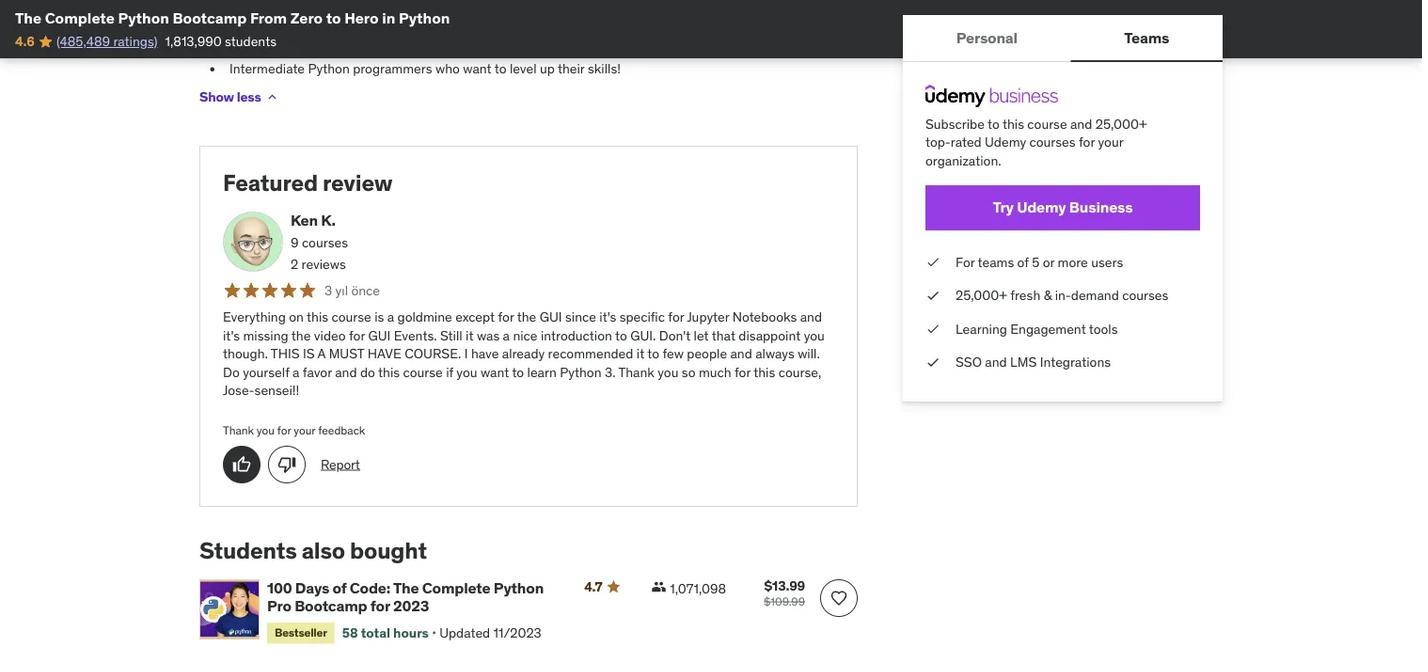 Task type: vqa. For each thing, say whether or not it's contained in the screenshot.
the bottommost have
yes



Task type: locate. For each thing, give the bounding box(es) containing it.
to inside subscribe to this course and 25,000+ top‑rated udemy courses for your organization.
[[988, 115, 1000, 132]]

in
[[382, 8, 396, 27]]

1 vertical spatial of
[[333, 579, 347, 598]]

courses right the demand
[[1123, 287, 1169, 304]]

mark as unhelpful image
[[278, 456, 296, 475]]

a right is
[[387, 309, 394, 326]]

1 vertical spatial who
[[436, 61, 460, 78]]

0 vertical spatial course
[[1028, 115, 1068, 132]]

a
[[387, 309, 394, 326], [503, 327, 510, 344], [293, 364, 300, 381]]

show less
[[200, 89, 261, 106]]

subscribe to this course and 25,000+ top‑rated udemy courses for your organization.
[[926, 115, 1148, 169]]

who right from
[[293, 16, 317, 33]]

3
[[325, 283, 332, 300]]

to
[[326, 8, 341, 27], [436, 38, 448, 55], [495, 61, 507, 78], [988, 115, 1000, 132], [615, 327, 627, 344], [648, 346, 660, 363], [512, 364, 524, 381]]

1 vertical spatial 25,000+
[[956, 287, 1008, 304]]

of inside 100 days of code: the complete python pro bootcamp for 2023
[[333, 579, 347, 598]]

udemy up organization.
[[985, 134, 1027, 151]]

1 horizontal spatial of
[[1018, 253, 1029, 270]]

1 horizontal spatial it's
[[600, 309, 617, 326]]

have
[[368, 346, 402, 363]]

0 vertical spatial xsmall image
[[265, 90, 280, 105]]

to down already
[[512, 364, 524, 381]]

xsmall image left for
[[926, 253, 941, 271]]

do
[[360, 364, 375, 381]]

disappoint
[[739, 327, 801, 344]]

nice
[[513, 327, 538, 344]]

have down was
[[471, 346, 499, 363]]

1 vertical spatial course
[[332, 309, 372, 326]]

a left favor
[[293, 364, 300, 381]]

i
[[465, 346, 468, 363]]

0 vertical spatial who
[[293, 16, 317, 33]]

of
[[1018, 253, 1029, 270], [333, 579, 347, 598]]

have up switching at the left top of page
[[321, 16, 348, 33]]

0 vertical spatial the
[[15, 8, 41, 27]]

for
[[1079, 134, 1096, 151], [498, 309, 514, 326], [668, 309, 685, 326], [349, 327, 365, 344], [735, 364, 751, 381], [277, 424, 291, 438], [371, 597, 390, 616]]

the
[[15, 8, 41, 27], [393, 579, 419, 598]]

you right if
[[457, 364, 478, 381]]

programmed
[[387, 16, 463, 33]]

tab list containing personal
[[903, 15, 1223, 62]]

goldmine
[[398, 309, 452, 326]]

python down recommended
[[560, 364, 602, 381]]

report button
[[321, 456, 360, 475]]

xsmall image left learning
[[926, 320, 941, 338]]

your
[[1099, 134, 1124, 151], [294, 424, 316, 438]]

1 vertical spatial bootcamp
[[295, 597, 367, 616]]

25,000+ inside subscribe to this course and 25,000+ top‑rated udemy courses for your organization.
[[1096, 115, 1148, 132]]

0 horizontal spatial it
[[466, 327, 474, 344]]

1 horizontal spatial thank
[[619, 364, 655, 381]]

and
[[1071, 115, 1093, 132], [801, 309, 823, 326], [731, 346, 753, 363], [986, 354, 1008, 371], [335, 364, 357, 381]]

and up "try udemy business"
[[1071, 115, 1093, 132]]

programmers
[[353, 61, 433, 78]]

2 vertical spatial xsmall image
[[926, 320, 941, 338]]

0 vertical spatial thank
[[619, 364, 655, 381]]

undo mark as helpful image
[[232, 456, 251, 475]]

python up "11/2023"
[[494, 579, 544, 598]]

1 horizontal spatial xsmall image
[[652, 580, 667, 595]]

0 vertical spatial of
[[1018, 253, 1029, 270]]

to left level
[[495, 61, 507, 78]]

0 vertical spatial courses
[[1030, 134, 1076, 151]]

python
[[118, 8, 169, 27], [399, 8, 450, 27], [308, 61, 350, 78], [560, 364, 602, 381], [494, 579, 544, 598]]

review
[[323, 169, 393, 197]]

it right still
[[466, 327, 474, 344]]

it's up though.
[[223, 327, 240, 344]]

python right in
[[399, 8, 450, 27]]

0 vertical spatial have
[[321, 16, 348, 33]]

students
[[200, 537, 297, 565]]

everything on this course is a goldmine except for the gui since it's specific for jupyter notebooks and it's missing the video for gui events. still it was a nice introduction to gui. don't let that disappoint you though. this is a must have course. i have already recommended it to few people and always will. do yourself a favor and do this course if you want to learn python 3. thank you so much for this course, jose-sensei!!
[[223, 309, 825, 400]]

for teams of 5 or more users
[[956, 253, 1124, 270]]

xsmall image for learning
[[926, 320, 941, 338]]

want down python.
[[463, 61, 492, 78]]

2023
[[393, 597, 429, 616]]

xsmall image
[[926, 253, 941, 271], [926, 286, 941, 305], [926, 320, 941, 338]]

1 horizontal spatial a
[[387, 309, 394, 326]]

must
[[329, 346, 364, 363]]

0 vertical spatial xsmall image
[[926, 253, 941, 271]]

sso and lms integrations
[[956, 354, 1111, 371]]

the complete python bootcamp from zero to hero in python
[[15, 8, 450, 27]]

25,000+ up the business at the right top of page
[[1096, 115, 1148, 132]]

ken k. 9 courses 2 reviews
[[291, 211, 348, 273]]

this
[[1003, 115, 1025, 132], [307, 309, 329, 326], [378, 364, 400, 381], [754, 364, 776, 381]]

top‑rated
[[926, 134, 982, 151]]

1 xsmall image from the top
[[926, 253, 941, 271]]

to down programmed
[[436, 38, 448, 55]]

1 vertical spatial courses
[[302, 234, 348, 251]]

2 vertical spatial courses
[[1123, 287, 1169, 304]]

k.
[[321, 211, 336, 230]]

1 vertical spatial thank
[[223, 424, 254, 438]]

for up the business at the right top of page
[[1079, 134, 1096, 151]]

integrations
[[1041, 354, 1111, 371]]

0 horizontal spatial courses
[[302, 234, 348, 251]]

0 horizontal spatial of
[[333, 579, 347, 598]]

never
[[352, 16, 384, 33]]

xsmall image left "fresh"
[[926, 286, 941, 305]]

the up nice on the bottom left of the page
[[517, 309, 537, 326]]

for
[[956, 253, 975, 270]]

lms
[[1011, 354, 1037, 371]]

2 horizontal spatial xsmall image
[[926, 353, 941, 372]]

2 horizontal spatial course
[[1028, 115, 1068, 132]]

code:
[[350, 579, 391, 598]]

gui down is
[[368, 327, 391, 344]]

0 vertical spatial it's
[[600, 309, 617, 326]]

1 vertical spatial complete
[[422, 579, 491, 598]]

course,
[[779, 364, 822, 381]]

the down on
[[292, 327, 311, 344]]

course down 3 yıl önce at the left top of the page
[[332, 309, 372, 326]]

1 horizontal spatial your
[[1099, 134, 1124, 151]]

python.
[[451, 38, 496, 55]]

favor
[[303, 364, 332, 381]]

1 vertical spatial a
[[503, 327, 510, 344]]

1 vertical spatial it's
[[223, 327, 240, 344]]

want down already
[[481, 364, 509, 381]]

xsmall image inside show less button
[[265, 90, 280, 105]]

for up was
[[498, 309, 514, 326]]

also
[[302, 537, 345, 565]]

3 xsmall image from the top
[[926, 320, 941, 338]]

1 horizontal spatial 25,000+
[[1096, 115, 1148, 132]]

1 horizontal spatial courses
[[1030, 134, 1076, 151]]

1 horizontal spatial gui
[[540, 309, 562, 326]]

0 vertical spatial udemy
[[985, 134, 1027, 151]]

students also bought
[[200, 537, 427, 565]]

1 horizontal spatial course
[[403, 364, 443, 381]]

your up the business at the right top of page
[[1099, 134, 1124, 151]]

course down udemy business image
[[1028, 115, 1068, 132]]

bootcamp up '1,813,990 students'
[[173, 8, 247, 27]]

your left feedback on the bottom of page
[[294, 424, 316, 438]]

this right on
[[307, 309, 329, 326]]

reviews
[[302, 257, 346, 273]]

if
[[446, 364, 454, 381]]

1 vertical spatial the
[[393, 579, 419, 598]]

courses inside ken k. 9 courses 2 reviews
[[302, 234, 348, 251]]

and down must
[[335, 364, 357, 381]]

tab list
[[903, 15, 1223, 62]]

in-
[[1056, 287, 1072, 304]]

engagement
[[1011, 320, 1087, 337]]

2 vertical spatial xsmall image
[[652, 580, 667, 595]]

100
[[267, 579, 292, 598]]

teams
[[1125, 28, 1170, 47]]

course inside subscribe to this course and 25,000+ top‑rated udemy courses for your organization.
[[1028, 115, 1068, 132]]

0 horizontal spatial course
[[332, 309, 372, 326]]

complete up (485,489
[[45, 8, 115, 27]]

0 horizontal spatial complete
[[45, 8, 115, 27]]

4.7
[[585, 579, 603, 596]]

0 horizontal spatial your
[[294, 424, 316, 438]]

1 vertical spatial the
[[292, 327, 311, 344]]

0 horizontal spatial gui
[[368, 327, 391, 344]]

from
[[250, 8, 287, 27]]

complete up updated
[[422, 579, 491, 598]]

for up must
[[349, 327, 365, 344]]

hero
[[345, 8, 379, 27]]

it's
[[600, 309, 617, 326], [223, 327, 240, 344]]

gui left since
[[540, 309, 562, 326]]

0 horizontal spatial who
[[293, 16, 317, 33]]

do
[[223, 364, 240, 381]]

of right days
[[333, 579, 347, 598]]

on
[[289, 309, 304, 326]]

total
[[361, 625, 390, 642]]

0 horizontal spatial xsmall image
[[265, 90, 280, 105]]

was
[[477, 327, 500, 344]]

xsmall image for 25,000+
[[926, 286, 941, 305]]

0 horizontal spatial thank
[[223, 424, 254, 438]]

always
[[756, 346, 795, 363]]

udemy inside subscribe to this course and 25,000+ top‑rated udemy courses for your organization.
[[985, 134, 1027, 151]]

1 horizontal spatial the
[[393, 579, 419, 598]]

25,000+ up learning
[[956, 287, 1008, 304]]

want
[[463, 61, 492, 78], [481, 364, 509, 381]]

1 horizontal spatial who
[[436, 61, 460, 78]]

0 vertical spatial want
[[463, 61, 492, 78]]

of for 5
[[1018, 253, 1029, 270]]

courses up reviews
[[302, 234, 348, 251]]

pro
[[267, 597, 292, 616]]

2 xsmall image from the top
[[926, 286, 941, 305]]

1 horizontal spatial have
[[471, 346, 499, 363]]

0 horizontal spatial the
[[15, 8, 41, 27]]

xsmall image right less
[[265, 90, 280, 105]]

let
[[694, 327, 709, 344]]

önce
[[351, 283, 380, 300]]

2 vertical spatial a
[[293, 364, 300, 381]]

xsmall image left 1,071,098
[[652, 580, 667, 595]]

want inside everything on this course is a goldmine except for the gui since it's specific for jupyter notebooks and it's missing the video for gui events. still it was a nice introduction to gui. don't let that disappoint you though. this is a must have course. i have already recommended it to few people and always will. do yourself a favor and do this course if you want to learn python 3. thank you so much for this course, jose-sensei!!
[[481, 364, 509, 381]]

1 vertical spatial xsmall image
[[926, 353, 941, 372]]

the up 4.6
[[15, 8, 41, 27]]

0 vertical spatial your
[[1099, 134, 1124, 151]]

25,000+
[[1096, 115, 1148, 132], [956, 287, 1008, 304]]

1 horizontal spatial complete
[[422, 579, 491, 598]]

course for is
[[332, 309, 372, 326]]

it down gui.
[[637, 346, 645, 363]]

0 horizontal spatial bootcamp
[[173, 8, 247, 27]]

1 horizontal spatial the
[[517, 309, 537, 326]]

thank right 3.
[[619, 364, 655, 381]]

course.
[[405, 346, 461, 363]]

1 vertical spatial want
[[481, 364, 509, 381]]

course down course.
[[403, 364, 443, 381]]

have
[[321, 16, 348, 33], [471, 346, 499, 363]]

a right was
[[503, 327, 510, 344]]

xsmall image left sso
[[926, 353, 941, 372]]

python inside beginners who have never programmed before. programmers switching languages to python. intermediate python programmers who want to level up their skills!
[[308, 61, 350, 78]]

courses
[[1030, 134, 1076, 151], [302, 234, 348, 251], [1123, 287, 1169, 304]]

who
[[293, 16, 317, 33], [436, 61, 460, 78]]

1 vertical spatial udemy
[[1017, 198, 1067, 217]]

xsmall image
[[265, 90, 280, 105], [926, 353, 941, 372], [652, 580, 667, 595]]

before.
[[466, 16, 508, 33]]

course
[[1028, 115, 1068, 132], [332, 309, 372, 326], [403, 364, 443, 381]]

2 horizontal spatial a
[[503, 327, 510, 344]]

languages
[[372, 38, 433, 55]]

1 vertical spatial have
[[471, 346, 499, 363]]

ken
[[291, 211, 318, 230]]

it's right since
[[600, 309, 617, 326]]

udemy right try
[[1017, 198, 1067, 217]]

1 horizontal spatial bootcamp
[[295, 597, 367, 616]]

who down python.
[[436, 61, 460, 78]]

thank up undo mark as helpful 'icon'
[[223, 424, 254, 438]]

bootcamp up 58
[[295, 597, 367, 616]]

0 vertical spatial bootcamp
[[173, 8, 247, 27]]

to down udemy business image
[[988, 115, 1000, 132]]

the right code:
[[393, 579, 419, 598]]

this inside subscribe to this course and 25,000+ top‑rated udemy courses for your organization.
[[1003, 115, 1025, 132]]

and inside subscribe to this course and 25,000+ top‑rated udemy courses for your organization.
[[1071, 115, 1093, 132]]

0 vertical spatial 25,000+
[[1096, 115, 1148, 132]]

0 vertical spatial the
[[517, 309, 537, 326]]

sensei!!
[[255, 383, 299, 400]]

python down switching at the left top of page
[[308, 61, 350, 78]]

have inside beginners who have never programmed before. programmers switching languages to python. intermediate python programmers who want to level up their skills!
[[321, 16, 348, 33]]

0 horizontal spatial have
[[321, 16, 348, 33]]

$109.99
[[764, 595, 806, 610]]

you down 'few'
[[658, 364, 679, 381]]

of left 5
[[1018, 253, 1029, 270]]

xsmall image for for
[[926, 253, 941, 271]]

1 vertical spatial xsmall image
[[926, 286, 941, 305]]

switching
[[313, 38, 369, 55]]

1 vertical spatial it
[[637, 346, 645, 363]]

learning
[[956, 320, 1008, 337]]

learning engagement tools
[[956, 320, 1119, 337]]

and down the that
[[731, 346, 753, 363]]

for up total
[[371, 597, 390, 616]]

for inside 100 days of code: the complete python pro bootcamp for 2023
[[371, 597, 390, 616]]

you
[[804, 327, 825, 344], [457, 364, 478, 381], [658, 364, 679, 381], [257, 424, 275, 438]]

this down udemy business image
[[1003, 115, 1025, 132]]

courses up "try udemy business"
[[1030, 134, 1076, 151]]



Task type: describe. For each thing, give the bounding box(es) containing it.
0 horizontal spatial it's
[[223, 327, 240, 344]]

few
[[663, 346, 684, 363]]

course for and
[[1028, 115, 1068, 132]]

thank you for your feedback
[[223, 424, 365, 438]]

to left gui.
[[615, 327, 627, 344]]

show
[[200, 89, 234, 106]]

a
[[318, 346, 326, 363]]

for up mark as unhelpful "icon"
[[277, 424, 291, 438]]

days
[[295, 579, 330, 598]]

for right the much
[[735, 364, 751, 381]]

featured
[[223, 169, 318, 197]]

intermediate
[[230, 61, 305, 78]]

programmers
[[230, 38, 310, 55]]

organization.
[[926, 152, 1002, 169]]

to right zero
[[326, 8, 341, 27]]

the inside 100 days of code: the complete python pro bootcamp for 2023
[[393, 579, 419, 598]]

1 vertical spatial gui
[[368, 327, 391, 344]]

2 horizontal spatial courses
[[1123, 287, 1169, 304]]

0 horizontal spatial a
[[293, 364, 300, 381]]

python inside 100 days of code: the complete python pro bootcamp for 2023
[[494, 579, 544, 598]]

9
[[291, 234, 299, 251]]

demand
[[1072, 287, 1120, 304]]

subscribe
[[926, 115, 985, 132]]

25,000+ fresh & in-demand courses
[[956, 287, 1169, 304]]

python up ratings)
[[118, 8, 169, 27]]

feedback
[[318, 424, 365, 438]]

4.6
[[15, 33, 34, 50]]

$13.99 $109.99
[[764, 578, 806, 610]]

you down sensei!!
[[257, 424, 275, 438]]

0 vertical spatial a
[[387, 309, 394, 326]]

more
[[1058, 253, 1089, 270]]

business
[[1070, 198, 1134, 217]]

since
[[566, 309, 597, 326]]

of for code:
[[333, 579, 347, 598]]

though.
[[223, 346, 268, 363]]

fresh
[[1011, 287, 1041, 304]]

events.
[[394, 327, 437, 344]]

so
[[682, 364, 696, 381]]

xsmall image for sso and lms integrations
[[926, 353, 941, 372]]

teams
[[978, 253, 1015, 270]]

zero
[[290, 8, 323, 27]]

jupyter
[[687, 309, 730, 326]]

will.
[[798, 346, 820, 363]]

except
[[456, 309, 495, 326]]

you up the will.
[[804, 327, 825, 344]]

try udemy business link
[[926, 185, 1201, 230]]

0 vertical spatial it
[[466, 327, 474, 344]]

xsmall image for 1,071,098
[[652, 580, 667, 595]]

this down have
[[378, 364, 400, 381]]

skills!
[[588, 61, 621, 78]]

courses inside subscribe to this course and 25,000+ top‑rated udemy courses for your organization.
[[1030, 134, 1076, 151]]

is
[[303, 346, 315, 363]]

thank inside everything on this course is a goldmine except for the gui since it's specific for jupyter notebooks and it's missing the video for gui events. still it was a nice introduction to gui. don't let that disappoint you though. this is a must have course. i have already recommended it to few people and always will. do yourself a favor and do this course if you want to learn python 3. thank you so much for this course, jose-sensei!!
[[619, 364, 655, 381]]

2
[[291, 257, 298, 273]]

0 horizontal spatial the
[[292, 327, 311, 344]]

personal
[[957, 28, 1018, 47]]

try
[[993, 198, 1014, 217]]

gui.
[[631, 327, 656, 344]]

up
[[540, 61, 555, 78]]

58
[[342, 625, 358, 642]]

1,071,098
[[670, 580, 727, 597]]

python inside everything on this course is a goldmine except for the gui since it's specific for jupyter notebooks and it's missing the video for gui events. still it was a nice introduction to gui. don't let that disappoint you though. this is a must have course. i have already recommended it to few people and always will. do yourself a favor and do this course if you want to learn python 3. thank you so much for this course, jose-sensei!!
[[560, 364, 602, 381]]

1 vertical spatial your
[[294, 424, 316, 438]]

your inside subscribe to this course and 25,000+ top‑rated udemy courses for your organization.
[[1099, 134, 1124, 151]]

still
[[440, 327, 463, 344]]

yıl
[[336, 283, 348, 300]]

0 horizontal spatial 25,000+
[[956, 287, 1008, 304]]

3.
[[605, 364, 616, 381]]

ken k. image
[[223, 212, 283, 272]]

have inside everything on this course is a goldmine except for the gui since it's specific for jupyter notebooks and it's missing the video for gui events. still it was a nice introduction to gui. don't let that disappoint you though. this is a must have course. i have already recommended it to few people and always will. do yourself a favor and do this course if you want to learn python 3. thank you so much for this course, jose-sensei!!
[[471, 346, 499, 363]]

to left 'few'
[[648, 346, 660, 363]]

complete inside 100 days of code: the complete python pro bootcamp for 2023
[[422, 579, 491, 598]]

bought
[[350, 537, 427, 565]]

report
[[321, 457, 360, 474]]

1,813,990 students
[[165, 33, 277, 50]]

hours
[[393, 625, 429, 642]]

is
[[375, 309, 384, 326]]

yourself
[[243, 364, 290, 381]]

2 vertical spatial course
[[403, 364, 443, 381]]

featured review
[[223, 169, 393, 197]]

video
[[314, 327, 346, 344]]

users
[[1092, 253, 1124, 270]]

for inside subscribe to this course and 25,000+ top‑rated udemy courses for your organization.
[[1079, 134, 1096, 151]]

this down always
[[754, 364, 776, 381]]

this
[[271, 346, 300, 363]]

3 yıl önce
[[325, 283, 380, 300]]

beginners who have never programmed before. programmers switching languages to python. intermediate python programmers who want to level up their skills!
[[230, 16, 621, 78]]

udemy business image
[[926, 85, 1059, 107]]

people
[[687, 346, 728, 363]]

ratings)
[[113, 33, 158, 50]]

and up the will.
[[801, 309, 823, 326]]

or
[[1043, 253, 1055, 270]]

teams button
[[1072, 15, 1223, 60]]

0 vertical spatial gui
[[540, 309, 562, 326]]

students
[[225, 33, 277, 50]]

recommended
[[548, 346, 634, 363]]

0 vertical spatial complete
[[45, 8, 115, 27]]

100 days of code: the complete python pro bootcamp for 2023
[[267, 579, 544, 616]]

1 horizontal spatial it
[[637, 346, 645, 363]]

show less button
[[200, 79, 280, 116]]

and right sso
[[986, 354, 1008, 371]]

bestseller
[[275, 626, 327, 641]]

learn
[[527, 364, 557, 381]]

(485,489 ratings)
[[56, 33, 158, 50]]

that
[[712, 327, 736, 344]]

wishlist image
[[830, 589, 849, 608]]

personal button
[[903, 15, 1072, 60]]

for up don't
[[668, 309, 685, 326]]

bootcamp inside 100 days of code: the complete python pro bootcamp for 2023
[[295, 597, 367, 616]]

$13.99
[[765, 578, 806, 595]]

want inside beginners who have never programmed before. programmers switching languages to python. intermediate python programmers who want to level up their skills!
[[463, 61, 492, 78]]



